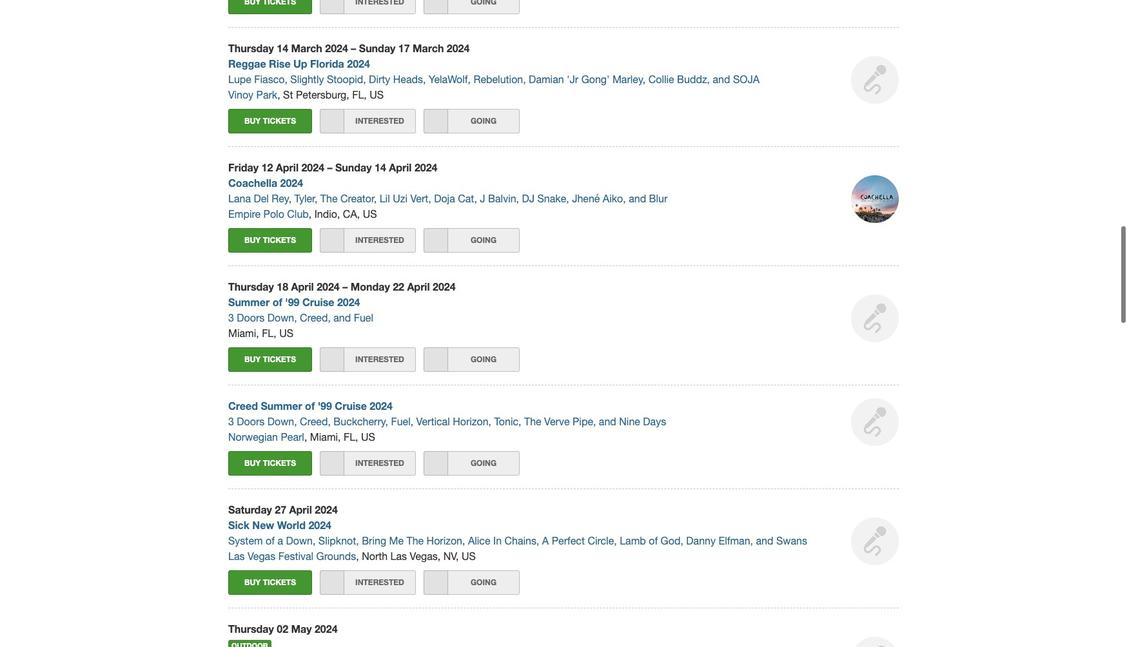 Task type: describe. For each thing, give the bounding box(es) containing it.
thursday for thursday 14 march 2024 – sunday 17 march 2024
[[228, 42, 274, 54]]

a
[[542, 535, 549, 547]]

a
[[278, 535, 283, 547]]

3 inside creed summer of '99 cruise 2024 3 doors down, creed, buckcherry, fuel, vertical horizon, tonic, the verve pipe, and nine days norwegian pearl , miami, fl, us
[[228, 416, 234, 428]]

pearl
[[281, 432, 304, 443]]

may
[[291, 623, 312, 635]]

festival
[[278, 551, 313, 562]]

tyler,
[[294, 193, 317, 205]]

going for summer of '99 cruise 2024
[[471, 355, 496, 364]]

yelawolf,
[[429, 74, 471, 85]]

18
[[277, 281, 288, 293]]

fuel
[[354, 312, 373, 324]]

soja
[[733, 74, 760, 85]]

buy tickets for rise
[[244, 116, 296, 126]]

april for saturday 27 april 2024
[[289, 504, 312, 516]]

– for 14
[[327, 161, 332, 174]]

and inside sick new world 2024 system of a down, slipknot, bring me the horizon, alice in chains, a perfect circle, lamb of god, danny elfman, and swans las vegas festival grounds , north las vegas, nv, us
[[756, 535, 773, 547]]

friday
[[228, 161, 259, 174]]

tickets for up
[[263, 116, 296, 126]]

bring
[[362, 535, 386, 547]]

marley,
[[612, 74, 646, 85]]

buy tickets for 2024
[[244, 236, 296, 245]]

las vegas festival grounds link
[[228, 551, 356, 562]]

nine
[[619, 416, 640, 428]]

st
[[283, 89, 293, 101]]

vinoy
[[228, 89, 253, 101]]

creed, inside summer of '99 cruise 2024 3 doors down, creed, and fuel miami, fl, us
[[300, 312, 331, 324]]

thursday 14 march 2024 – sunday 17 march 2024
[[228, 42, 470, 54]]

alice
[[468, 535, 490, 547]]

rey,
[[272, 193, 292, 205]]

buy for sick
[[244, 578, 261, 588]]

summer of '99 cruise 2024 3 doors down, creed, and fuel miami, fl, us
[[228, 296, 373, 339]]

indio,
[[314, 208, 340, 220]]

verve
[[544, 416, 570, 428]]

going for coachella 2024
[[471, 236, 496, 245]]

fiasco,
[[254, 74, 287, 85]]

jhené
[[572, 193, 600, 205]]

stoopid,
[[327, 74, 366, 85]]

2024 inside sick new world 2024 system of a down, slipknot, bring me the horizon, alice in chains, a perfect circle, lamb of god, danny elfman, and swans las vegas festival grounds , north las vegas, nv, us
[[308, 519, 331, 531]]

friday 12 april 2024 – sunday 14 april 2024
[[228, 161, 437, 174]]

rebelution,
[[474, 74, 526, 85]]

interested for reggae rise up florida 2024
[[355, 116, 404, 126]]

me
[[389, 535, 404, 547]]

gong'
[[581, 74, 610, 85]]

monday
[[351, 281, 390, 293]]

2024 inside reggae rise up florida 2024 lupe fiasco, slightly stoopid, dirty heads, yelawolf, rebelution, damian 'jr gong' marley, collie buddz, and soja vinoy park , st petersburg, fl, us
[[347, 58, 370, 70]]

down, inside creed summer of '99 cruise 2024 3 doors down, creed, buckcherry, fuel, vertical horizon, tonic, the verve pipe, and nine days norwegian pearl , miami, fl, us
[[267, 416, 297, 428]]

sunday for 17
[[359, 42, 395, 54]]

up
[[293, 58, 307, 70]]

2 march from the left
[[413, 42, 444, 54]]

fuel,
[[391, 416, 413, 428]]

1 march from the left
[[291, 42, 322, 54]]

buy for coachella
[[244, 236, 261, 245]]

empire polo club link
[[228, 208, 309, 220]]

saturday
[[228, 504, 272, 516]]

north
[[362, 551, 388, 562]]

– for 17
[[351, 42, 356, 54]]

thursday 02 may 2024
[[228, 623, 338, 635]]

god,
[[661, 535, 683, 547]]

ca,
[[343, 208, 360, 220]]

dirty
[[369, 74, 390, 85]]

reggae
[[228, 58, 266, 70]]

sunday for 14
[[335, 161, 372, 174]]

swans
[[776, 535, 807, 547]]

vegas
[[248, 551, 275, 562]]

going button for summer of '99 cruise 2024
[[424, 348, 520, 372]]

vegas,
[[410, 551, 441, 562]]

vertical
[[416, 416, 450, 428]]

creed
[[228, 400, 258, 412]]

damian
[[529, 74, 564, 85]]

summer inside creed summer of '99 cruise 2024 3 doors down, creed, buckcherry, fuel, vertical horizon, tonic, the verve pipe, and nine days norwegian pearl , miami, fl, us
[[261, 400, 302, 412]]

uzi
[[393, 193, 407, 205]]

interested button for coachella 2024
[[320, 228, 416, 253]]

1 las from the left
[[228, 551, 245, 562]]

pipe,
[[573, 416, 596, 428]]

fl, inside creed summer of '99 cruise 2024 3 doors down, creed, buckcherry, fuel, vertical horizon, tonic, the verve pipe, and nine days norwegian pearl , miami, fl, us
[[344, 432, 358, 443]]

buy for creed
[[244, 459, 261, 468]]

buckcherry,
[[334, 416, 388, 428]]

'99 inside summer of '99 cruise 2024 3 doors down, creed, and fuel miami, fl, us
[[285, 296, 300, 308]]

thursday for thursday 18 april 2024 – monday 22 april 2024
[[228, 281, 274, 293]]

interested for sick new world 2024
[[355, 578, 404, 588]]

new
[[252, 519, 274, 531]]

and inside coachella 2024 lana del rey, tyler, the creator, lil uzi vert, doja cat, j balvin, dj snake, jhené aiko, and blur empire polo club , indio, ca, us
[[629, 193, 646, 205]]

petersburg,
[[296, 89, 349, 101]]

danny
[[686, 535, 716, 547]]

buy tickets for summer
[[244, 459, 296, 468]]

creator,
[[340, 193, 377, 205]]

horizon, inside creed summer of '99 cruise 2024 3 doors down, creed, buckcherry, fuel, vertical horizon, tonic, the verve pipe, and nine days norwegian pearl , miami, fl, us
[[453, 416, 491, 428]]

interested for summer of '99 cruise 2024
[[355, 355, 404, 364]]

and inside summer of '99 cruise 2024 3 doors down, creed, and fuel miami, fl, us
[[334, 312, 351, 324]]

creed, inside creed summer of '99 cruise 2024 3 doors down, creed, buckcherry, fuel, vertical horizon, tonic, the verve pipe, and nine days norwegian pearl , miami, fl, us
[[300, 416, 331, 428]]

in
[[493, 535, 502, 547]]

us inside creed summer of '99 cruise 2024 3 doors down, creed, buckcherry, fuel, vertical horizon, tonic, the verve pipe, and nine days norwegian pearl , miami, fl, us
[[361, 432, 375, 443]]

horizon, inside sick new world 2024 system of a down, slipknot, bring me the horizon, alice in chains, a perfect circle, lamb of god, danny elfman, and swans las vegas festival grounds , north las vegas, nv, us
[[427, 535, 465, 547]]

vert,
[[410, 193, 431, 205]]

going button for reggae rise up florida 2024
[[424, 109, 520, 134]]

slipknot,
[[318, 535, 359, 547]]

sick new world 2024 system of a down, slipknot, bring me the horizon, alice in chains, a perfect circle, lamb of god, danny elfman, and swans las vegas festival grounds , north las vegas, nv, us
[[228, 519, 807, 562]]

going button for creed summer of '99 cruise 2024
[[424, 452, 520, 476]]

interested for coachella 2024
[[355, 236, 404, 245]]

us inside coachella 2024 lana del rey, tyler, the creator, lil uzi vert, doja cat, j balvin, dj snake, jhené aiko, and blur empire polo club , indio, ca, us
[[363, 208, 377, 220]]

del
[[254, 193, 269, 205]]

, inside sick new world 2024 system of a down, slipknot, bring me the horizon, alice in chains, a perfect circle, lamb of god, danny elfman, and swans las vegas festival grounds , north las vegas, nv, us
[[356, 551, 359, 562]]

down, for world
[[286, 535, 316, 547]]

interested button for reggae rise up florida 2024
[[320, 109, 416, 134]]

17
[[398, 42, 410, 54]]

creed summer of '99 cruise 2024 3 doors down, creed, buckcherry, fuel, vertical horizon, tonic, the verve pipe, and nine days norwegian pearl , miami, fl, us
[[228, 400, 666, 443]]

'jr
[[567, 74, 578, 85]]

circle,
[[588, 535, 617, 547]]

buy for reggae
[[244, 116, 261, 126]]

sick
[[228, 519, 249, 531]]

lana
[[228, 193, 251, 205]]

going for reggae rise up florida 2024
[[471, 116, 496, 126]]

22
[[393, 281, 404, 293]]

2 las from the left
[[390, 551, 407, 562]]

perfect
[[552, 535, 585, 547]]

going for sick new world 2024
[[471, 578, 496, 588]]

and inside creed summer of '99 cruise 2024 3 doors down, creed, buckcherry, fuel, vertical horizon, tonic, the verve pipe, and nine days norwegian pearl , miami, fl, us
[[599, 416, 616, 428]]

vinoy park link
[[228, 89, 277, 101]]

27
[[275, 504, 286, 516]]

3 inside summer of '99 cruise 2024 3 doors down, creed, and fuel miami, fl, us
[[228, 312, 234, 324]]



Task type: locate. For each thing, give the bounding box(es) containing it.
, right norwegian
[[304, 432, 307, 443]]

doors
[[237, 312, 265, 324], [237, 416, 265, 428]]

us down buckcherry,
[[361, 432, 375, 443]]

4 interested button from the top
[[320, 452, 416, 476]]

buy tickets
[[244, 116, 296, 126], [244, 236, 296, 245], [244, 355, 296, 364], [244, 459, 296, 468], [244, 578, 296, 588]]

tickets for '99
[[263, 355, 296, 364]]

of inside creed summer of '99 cruise 2024 3 doors down, creed, buckcherry, fuel, vertical horizon, tonic, the verve pipe, and nine days norwegian pearl , miami, fl, us
[[305, 400, 315, 412]]

0 vertical spatial miami,
[[228, 328, 259, 339]]

creed, up pearl
[[300, 416, 331, 428]]

april for friday 12 april 2024 – sunday 14 april 2024
[[276, 161, 299, 174]]

3
[[228, 312, 234, 324], [228, 416, 234, 428]]

polo
[[263, 208, 284, 220]]

1 going button from the top
[[424, 109, 520, 134]]

coachella 2024 image
[[851, 176, 899, 223]]

april right 18
[[291, 281, 314, 293]]

reggae rise up florida 2024 lupe fiasco, slightly stoopid, dirty heads, yelawolf, rebelution, damian 'jr gong' marley, collie buddz, and soja vinoy park , st petersburg, fl, us
[[228, 58, 760, 101]]

1 vertical spatial cruise
[[335, 400, 367, 412]]

2 vertical spatial thursday
[[228, 623, 274, 635]]

lil
[[380, 193, 390, 205]]

thursday for thursday 02 may 2024
[[228, 623, 274, 635]]

1 vertical spatial thursday
[[228, 281, 274, 293]]

april up uzi
[[389, 161, 412, 174]]

2024 inside coachella 2024 lana del rey, tyler, the creator, lil uzi vert, doja cat, j balvin, dj snake, jhené aiko, and blur empire polo club , indio, ca, us
[[280, 177, 303, 189]]

4 going button from the top
[[424, 452, 520, 476]]

going button
[[424, 109, 520, 134], [424, 228, 520, 253], [424, 348, 520, 372], [424, 452, 520, 476], [424, 571, 520, 595]]

, inside reggae rise up florida 2024 lupe fiasco, slightly stoopid, dirty heads, yelawolf, rebelution, damian 'jr gong' marley, collie buddz, and soja vinoy park , st petersburg, fl, us
[[277, 89, 280, 101]]

lamb
[[620, 535, 646, 547]]

1 interested from the top
[[355, 116, 404, 126]]

–
[[351, 42, 356, 54], [327, 161, 332, 174], [343, 281, 348, 293]]

5 interested from the top
[[355, 578, 404, 588]]

, left north
[[356, 551, 359, 562]]

– for 22
[[343, 281, 348, 293]]

tickets for lana
[[263, 236, 296, 245]]

horizon, up nv,
[[427, 535, 465, 547]]

tickets down summer of '99 cruise 2024 3 doors down, creed, and fuel miami, fl, us
[[263, 355, 296, 364]]

interested button down north
[[320, 571, 416, 595]]

cruise up buckcherry,
[[335, 400, 367, 412]]

and
[[713, 74, 730, 85], [629, 193, 646, 205], [334, 312, 351, 324], [599, 416, 616, 428], [756, 535, 773, 547]]

2024
[[325, 42, 348, 54], [447, 42, 470, 54], [347, 58, 370, 70], [301, 161, 324, 174], [415, 161, 437, 174], [280, 177, 303, 189], [317, 281, 340, 293], [433, 281, 456, 293], [337, 296, 360, 308], [370, 400, 393, 412], [315, 504, 338, 516], [308, 519, 331, 531], [315, 623, 338, 635]]

1 vertical spatial doors
[[237, 416, 265, 428]]

doja
[[434, 193, 455, 205]]

2 vertical spatial –
[[343, 281, 348, 293]]

snake,
[[537, 193, 569, 205]]

12
[[261, 161, 273, 174]]

1 creed, from the top
[[300, 312, 331, 324]]

4 buy tickets from the top
[[244, 459, 296, 468]]

, inside coachella 2024 lana del rey, tyler, the creator, lil uzi vert, doja cat, j balvin, dj snake, jhené aiko, and blur empire polo club , indio, ca, us
[[309, 208, 312, 220]]

sunday left the 17
[[359, 42, 395, 54]]

interested down dirty
[[355, 116, 404, 126]]

tickets
[[263, 116, 296, 126], [263, 236, 296, 245], [263, 355, 296, 364], [263, 459, 296, 468], [263, 578, 296, 588]]

2 buy tickets from the top
[[244, 236, 296, 245]]

2024 inside summer of '99 cruise 2024 3 doors down, creed, and fuel miami, fl, us
[[337, 296, 360, 308]]

and left blur
[[629, 193, 646, 205]]

4 going from the top
[[471, 459, 496, 468]]

coachella
[[228, 177, 277, 189]]

0 vertical spatial summer
[[228, 296, 270, 308]]

buy tickets down park
[[244, 116, 296, 126]]

tickets for of
[[263, 459, 296, 468]]

, left st
[[277, 89, 280, 101]]

buy down vinoy park link
[[244, 116, 261, 126]]

2 interested button from the top
[[320, 228, 416, 253]]

norwegian pearl link
[[228, 432, 304, 443]]

las down me
[[390, 551, 407, 562]]

las down system
[[228, 551, 245, 562]]

2 creed, from the top
[[300, 416, 331, 428]]

us inside sick new world 2024 system of a down, slipknot, bring me the horizon, alice in chains, a perfect circle, lamb of god, danny elfman, and swans las vegas festival grounds , north las vegas, nv, us
[[462, 551, 476, 562]]

us inside summer of '99 cruise 2024 3 doors down, creed, and fuel miami, fl, us
[[279, 328, 293, 339]]

buy tickets for of
[[244, 355, 296, 364]]

of
[[273, 296, 282, 308], [305, 400, 315, 412], [266, 535, 275, 547], [649, 535, 658, 547]]

blur
[[649, 193, 668, 205]]

going for creed summer of '99 cruise 2024
[[471, 459, 496, 468]]

0 horizontal spatial cruise
[[302, 296, 334, 308]]

miami,
[[228, 328, 259, 339], [310, 432, 341, 443]]

0 vertical spatial the
[[320, 193, 338, 205]]

us down dirty
[[370, 89, 384, 101]]

doors inside summer of '99 cruise 2024 3 doors down, creed, and fuel miami, fl, us
[[237, 312, 265, 324]]

tickets for world
[[263, 578, 296, 588]]

of inside summer of '99 cruise 2024 3 doors down, creed, and fuel miami, fl, us
[[273, 296, 282, 308]]

system
[[228, 535, 263, 547]]

down, for '99
[[267, 312, 297, 324]]

14 up rise
[[277, 42, 288, 54]]

3 going button from the top
[[424, 348, 520, 372]]

0 vertical spatial 3
[[228, 312, 234, 324]]

buy down norwegian
[[244, 459, 261, 468]]

heads,
[[393, 74, 426, 85]]

park
[[256, 89, 277, 101]]

the left "verve"
[[524, 416, 541, 428]]

2 vertical spatial fl,
[[344, 432, 358, 443]]

fl,
[[352, 89, 367, 101], [262, 328, 276, 339], [344, 432, 358, 443]]

1 vertical spatial sunday
[[335, 161, 372, 174]]

1 horizontal spatial march
[[413, 42, 444, 54]]

2 3 from the top
[[228, 416, 234, 428]]

thursday 18 april 2024 – monday 22 april 2024
[[228, 281, 456, 293]]

cruise inside summer of '99 cruise 2024 3 doors down, creed, and fuel miami, fl, us
[[302, 296, 334, 308]]

down, up pearl
[[267, 416, 297, 428]]

world
[[277, 519, 306, 531]]

and left soja
[[713, 74, 730, 85]]

interested button down dirty
[[320, 109, 416, 134]]

3 tickets from the top
[[263, 355, 296, 364]]

3 going from the top
[[471, 355, 496, 364]]

1 doors from the top
[[237, 312, 265, 324]]

buy tickets for new
[[244, 578, 296, 588]]

down,
[[267, 312, 297, 324], [267, 416, 297, 428], [286, 535, 316, 547]]

interested down the ca, at left top
[[355, 236, 404, 245]]

us inside reggae rise up florida 2024 lupe fiasco, slightly stoopid, dirty heads, yelawolf, rebelution, damian 'jr gong' marley, collie buddz, and soja vinoy park , st petersburg, fl, us
[[370, 89, 384, 101]]

florida
[[310, 58, 344, 70]]

going
[[471, 116, 496, 126], [471, 236, 496, 245], [471, 355, 496, 364], [471, 459, 496, 468], [471, 578, 496, 588]]

the up 'vegas,'
[[407, 535, 424, 547]]

las
[[228, 551, 245, 562], [390, 551, 407, 562]]

down, inside summer of '99 cruise 2024 3 doors down, creed, and fuel miami, fl, us
[[267, 312, 297, 324]]

down, inside sick new world 2024 system of a down, slipknot, bring me the horizon, alice in chains, a perfect circle, lamb of god, danny elfman, and swans las vegas festival grounds , north las vegas, nv, us
[[286, 535, 316, 547]]

doors inside creed summer of '99 cruise 2024 3 doors down, creed, buckcherry, fuel, vertical horizon, tonic, the verve pipe, and nine days norwegian pearl , miami, fl, us
[[237, 416, 265, 428]]

tickets down polo
[[263, 236, 296, 245]]

interested down north
[[355, 578, 404, 588]]

summer inside summer of '99 cruise 2024 3 doors down, creed, and fuel miami, fl, us
[[228, 296, 270, 308]]

1 going from the top
[[471, 116, 496, 126]]

going button for coachella 2024
[[424, 228, 520, 253]]

interested button down the ca, at left top
[[320, 228, 416, 253]]

1 horizontal spatial las
[[390, 551, 407, 562]]

sunday
[[359, 42, 395, 54], [335, 161, 372, 174]]

tickets down pearl
[[263, 459, 296, 468]]

the inside creed summer of '99 cruise 2024 3 doors down, creed, buckcherry, fuel, vertical horizon, tonic, the verve pipe, and nine days norwegian pearl , miami, fl, us
[[524, 416, 541, 428]]

3 buy tickets from the top
[[244, 355, 296, 364]]

interested button for sick new world 2024
[[320, 571, 416, 595]]

3 interested button from the top
[[320, 348, 416, 372]]

1 horizontal spatial miami,
[[310, 432, 341, 443]]

us down 18
[[279, 328, 293, 339]]

thursday left 18
[[228, 281, 274, 293]]

0 vertical spatial horizon,
[[453, 416, 491, 428]]

fl, inside reggae rise up florida 2024 lupe fiasco, slightly stoopid, dirty heads, yelawolf, rebelution, damian 'jr gong' marley, collie buddz, and soja vinoy park , st petersburg, fl, us
[[352, 89, 367, 101]]

club
[[287, 208, 309, 220]]

interested button for creed summer of '99 cruise 2024
[[320, 452, 416, 476]]

4 buy from the top
[[244, 459, 261, 468]]

0 horizontal spatial the
[[320, 193, 338, 205]]

1 vertical spatial down,
[[267, 416, 297, 428]]

tonic,
[[494, 416, 521, 428]]

buy down vegas
[[244, 578, 261, 588]]

2 interested from the top
[[355, 236, 404, 245]]

fl, inside summer of '99 cruise 2024 3 doors down, creed, and fuel miami, fl, us
[[262, 328, 276, 339]]

march up 'up'
[[291, 42, 322, 54]]

1 vertical spatial –
[[327, 161, 332, 174]]

thursday up reggae
[[228, 42, 274, 54]]

interested for creed summer of '99 cruise 2024
[[355, 459, 404, 468]]

april right "22"
[[407, 281, 430, 293]]

1 vertical spatial summer
[[261, 400, 302, 412]]

2 horizontal spatial the
[[524, 416, 541, 428]]

0 vertical spatial thursday
[[228, 42, 274, 54]]

april right 12
[[276, 161, 299, 174]]

down, up festival
[[286, 535, 316, 547]]

1 buy from the top
[[244, 116, 261, 126]]

interested button down buckcherry,
[[320, 452, 416, 476]]

02
[[277, 623, 288, 635]]

0 vertical spatial doors
[[237, 312, 265, 324]]

0 horizontal spatial miami,
[[228, 328, 259, 339]]

0 vertical spatial –
[[351, 42, 356, 54]]

'99 inside creed summer of '99 cruise 2024 3 doors down, creed, buckcherry, fuel, vertical horizon, tonic, the verve pipe, and nine days norwegian pearl , miami, fl, us
[[318, 400, 332, 412]]

, down tyler,
[[309, 208, 312, 220]]

interested down fuel
[[355, 355, 404, 364]]

0 vertical spatial sunday
[[359, 42, 395, 54]]

april up world
[[289, 504, 312, 516]]

1 vertical spatial creed,
[[300, 416, 331, 428]]

slightly
[[290, 74, 324, 85]]

1 buy tickets from the top
[[244, 116, 296, 126]]

interested button down fuel
[[320, 348, 416, 372]]

going button for sick new world 2024
[[424, 571, 520, 595]]

2 going from the top
[[471, 236, 496, 245]]

aiko,
[[603, 193, 626, 205]]

1 horizontal spatial –
[[343, 281, 348, 293]]

0 horizontal spatial –
[[327, 161, 332, 174]]

0 vertical spatial '99
[[285, 296, 300, 308]]

5 tickets from the top
[[263, 578, 296, 588]]

0 vertical spatial creed,
[[300, 312, 331, 324]]

and inside reggae rise up florida 2024 lupe fiasco, slightly stoopid, dirty heads, yelawolf, rebelution, damian 'jr gong' marley, collie buddz, and soja vinoy park , st petersburg, fl, us
[[713, 74, 730, 85]]

norwegian
[[228, 432, 278, 443]]

2 vertical spatial down,
[[286, 535, 316, 547]]

march right the 17
[[413, 42, 444, 54]]

and left nine
[[599, 416, 616, 428]]

1 3 from the top
[[228, 312, 234, 324]]

summer
[[228, 296, 270, 308], [261, 400, 302, 412]]

dj
[[522, 193, 535, 205]]

0 horizontal spatial '99
[[285, 296, 300, 308]]

'99
[[285, 296, 300, 308], [318, 400, 332, 412]]

rise
[[269, 58, 291, 70]]

coachella 2024 lana del rey, tyler, the creator, lil uzi vert, doja cat, j balvin, dj snake, jhené aiko, and blur empire polo club , indio, ca, us
[[228, 177, 668, 220]]

buy for summer
[[244, 355, 261, 364]]

2 tickets from the top
[[263, 236, 296, 245]]

buy tickets down vegas
[[244, 578, 296, 588]]

chains,
[[505, 535, 539, 547]]

1 vertical spatial the
[[524, 416, 541, 428]]

empire
[[228, 208, 261, 220]]

buy down empire
[[244, 236, 261, 245]]

buy up creed
[[244, 355, 261, 364]]

horizon, left "tonic,"
[[453, 416, 491, 428]]

2 vertical spatial the
[[407, 535, 424, 547]]

3 thursday from the top
[[228, 623, 274, 635]]

cruise inside creed summer of '99 cruise 2024 3 doors down, creed, buckcherry, fuel, vertical horizon, tonic, the verve pipe, and nine days norwegian pearl , miami, fl, us
[[335, 400, 367, 412]]

the up indio,
[[320, 193, 338, 205]]

4 tickets from the top
[[263, 459, 296, 468]]

0 horizontal spatial las
[[228, 551, 245, 562]]

creed summer of '99 cruise 2024 image
[[851, 399, 899, 446]]

1 horizontal spatial the
[[407, 535, 424, 547]]

thursday left 02 at the bottom of the page
[[228, 623, 274, 635]]

balvin,
[[488, 193, 519, 205]]

2 doors from the top
[[237, 416, 265, 428]]

down, down 18
[[267, 312, 297, 324]]

creed,
[[300, 312, 331, 324], [300, 416, 331, 428]]

1 vertical spatial '99
[[318, 400, 332, 412]]

3 buy from the top
[[244, 355, 261, 364]]

1 thursday from the top
[[228, 42, 274, 54]]

creed, down thursday 18 april 2024 – monday 22 april 2024 at the top left of page
[[300, 312, 331, 324]]

2 thursday from the top
[[228, 281, 274, 293]]

0 horizontal spatial march
[[291, 42, 322, 54]]

and left swans
[[756, 535, 773, 547]]

1 horizontal spatial 14
[[375, 161, 386, 174]]

2024 inside creed summer of '99 cruise 2024 3 doors down, creed, buckcherry, fuel, vertical horizon, tonic, the verve pipe, and nine days norwegian pearl , miami, fl, us
[[370, 400, 393, 412]]

cruise down thursday 18 april 2024 – monday 22 april 2024 at the top left of page
[[302, 296, 334, 308]]

1 vertical spatial 3
[[228, 416, 234, 428]]

4 interested from the top
[[355, 459, 404, 468]]

0 vertical spatial fl,
[[352, 89, 367, 101]]

0 vertical spatial cruise
[[302, 296, 334, 308]]

days
[[643, 416, 666, 428]]

,
[[277, 89, 280, 101], [309, 208, 312, 220], [304, 432, 307, 443], [356, 551, 359, 562]]

1 vertical spatial miami,
[[310, 432, 341, 443]]

the inside sick new world 2024 system of a down, slipknot, bring me the horizon, alice in chains, a perfect circle, lamb of god, danny elfman, and swans las vegas festival grounds , north las vegas, nv, us
[[407, 535, 424, 547]]

interested button
[[320, 109, 416, 134], [320, 228, 416, 253], [320, 348, 416, 372], [320, 452, 416, 476], [320, 571, 416, 595]]

tickets down "las vegas festival grounds" link
[[263, 578, 296, 588]]

tickets down st
[[263, 116, 296, 126]]

miami, inside creed summer of '99 cruise 2024 3 doors down, creed, buckcherry, fuel, vertical horizon, tonic, the verve pipe, and nine days norwegian pearl , miami, fl, us
[[310, 432, 341, 443]]

5 buy tickets from the top
[[244, 578, 296, 588]]

– left monday
[[343, 281, 348, 293]]

1 tickets from the top
[[263, 116, 296, 126]]

1 horizontal spatial cruise
[[335, 400, 367, 412]]

collie
[[648, 74, 674, 85]]

5 going button from the top
[[424, 571, 520, 595]]

the
[[320, 193, 338, 205], [524, 416, 541, 428], [407, 535, 424, 547]]

5 going from the top
[[471, 578, 496, 588]]

1 vertical spatial horizon,
[[427, 535, 465, 547]]

summer of '99 cruise 2024 image
[[851, 295, 899, 343]]

the inside coachella 2024 lana del rey, tyler, the creator, lil uzi vert, doja cat, j balvin, dj snake, jhené aiko, and blur empire polo club , indio, ca, us
[[320, 193, 338, 205]]

interested
[[355, 116, 404, 126], [355, 236, 404, 245], [355, 355, 404, 364], [355, 459, 404, 468], [355, 578, 404, 588]]

sick new world 2024 image
[[851, 518, 899, 566]]

march
[[291, 42, 322, 54], [413, 42, 444, 54]]

– up indio,
[[327, 161, 332, 174]]

grounds
[[316, 551, 356, 562]]

14 up lil
[[375, 161, 386, 174]]

5 interested button from the top
[[320, 571, 416, 595]]

0 vertical spatial down,
[[267, 312, 297, 324]]

us right nv,
[[462, 551, 476, 562]]

us right the ca, at left top
[[363, 208, 377, 220]]

buddz,
[[677, 74, 710, 85]]

1 horizontal spatial '99
[[318, 400, 332, 412]]

buy tickets down summer of '99 cruise 2024 3 doors down, creed, and fuel miami, fl, us
[[244, 355, 296, 364]]

2 buy from the top
[[244, 236, 261, 245]]

1 vertical spatial fl,
[[262, 328, 276, 339]]

interested button for summer of '99 cruise 2024
[[320, 348, 416, 372]]

1 interested button from the top
[[320, 109, 416, 134]]

0 horizontal spatial 14
[[277, 42, 288, 54]]

cat,
[[458, 193, 477, 205]]

us
[[370, 89, 384, 101], [363, 208, 377, 220], [279, 328, 293, 339], [361, 432, 375, 443], [462, 551, 476, 562]]

and left fuel
[[334, 312, 351, 324]]

sunday up creator,
[[335, 161, 372, 174]]

thursday
[[228, 42, 274, 54], [228, 281, 274, 293], [228, 623, 274, 635]]

– up stoopid,
[[351, 42, 356, 54]]

2 horizontal spatial –
[[351, 42, 356, 54]]

cruise
[[302, 296, 334, 308], [335, 400, 367, 412]]

0 vertical spatial 14
[[277, 42, 288, 54]]

5 buy from the top
[[244, 578, 261, 588]]

, inside creed summer of '99 cruise 2024 3 doors down, creed, buckcherry, fuel, vertical horizon, tonic, the verve pipe, and nine days norwegian pearl , miami, fl, us
[[304, 432, 307, 443]]

interested down buckcherry,
[[355, 459, 404, 468]]

3 interested from the top
[[355, 355, 404, 364]]

saturday 27 april 2024
[[228, 504, 338, 516]]

april for thursday 18 april 2024 – monday 22 april 2024
[[291, 281, 314, 293]]

buy tickets down the norwegian pearl link
[[244, 459, 296, 468]]

buy tickets down empire polo club link
[[244, 236, 296, 245]]

miami, inside summer of '99 cruise 2024 3 doors down, creed, and fuel miami, fl, us
[[228, 328, 259, 339]]

1 vertical spatial 14
[[375, 161, 386, 174]]

reggae rise up florida 2024 image
[[851, 56, 899, 104]]

2 going button from the top
[[424, 228, 520, 253]]



Task type: vqa. For each thing, say whether or not it's contained in the screenshot.
the Creed, within Summer of '99 Cruise 2024 3 Doors Down, Creed, and Fuel Miami, FL, US
yes



